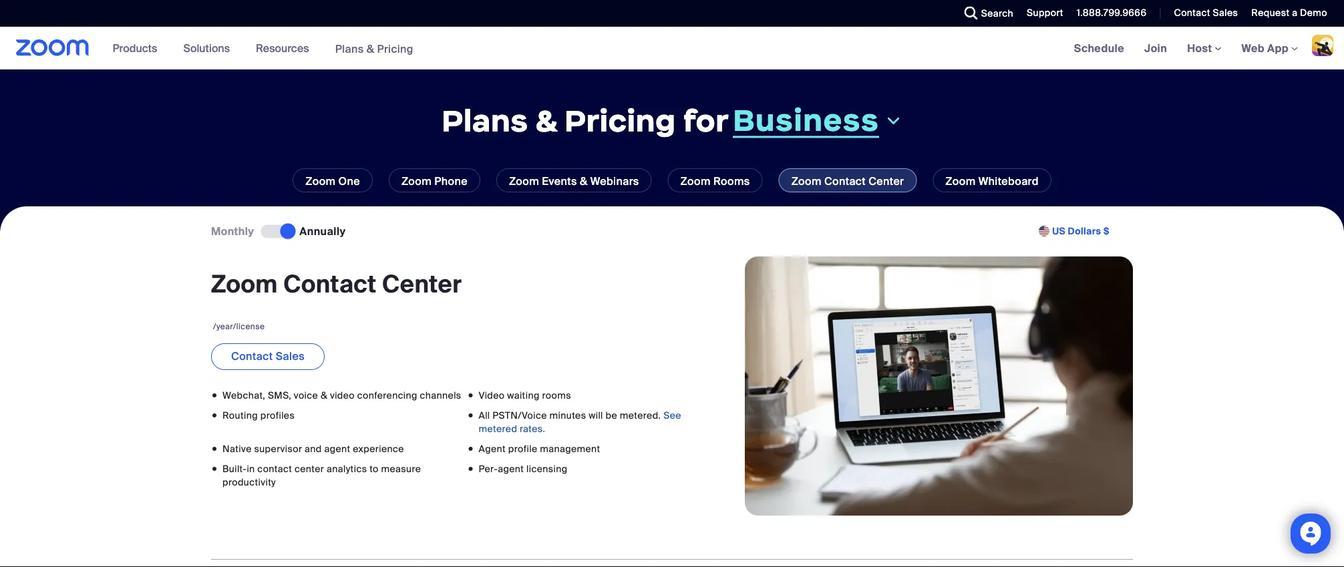 Task type: locate. For each thing, give the bounding box(es) containing it.
phone
[[434, 174, 468, 188]]

conferencing
[[357, 389, 417, 401]]

0 horizontal spatial agent
[[324, 442, 350, 455]]

1 vertical spatial pricing
[[564, 102, 676, 140]]

1 horizontal spatial pricing
[[564, 102, 676, 140]]

1.888.799.9666 button
[[1067, 0, 1150, 27], [1077, 7, 1147, 19]]

zoom events & webinars
[[509, 174, 639, 188]]

zoom left "rooms"
[[680, 174, 711, 188]]

video
[[330, 389, 355, 401]]

be
[[606, 409, 617, 421]]

0 vertical spatial sales
[[1213, 7, 1238, 19]]

dollars
[[1068, 225, 1101, 237]]

us
[[1052, 225, 1065, 237]]

0 horizontal spatial pricing
[[377, 42, 413, 56]]

routing
[[222, 409, 258, 421]]

main content
[[0, 27, 1344, 567]]

see metered rates. link
[[479, 409, 681, 435]]

0 horizontal spatial plans
[[335, 42, 364, 56]]

plans inside main content
[[442, 102, 528, 140]]

measure
[[381, 462, 421, 475]]

pricing
[[377, 42, 413, 56], [564, 102, 676, 140]]

plans
[[335, 42, 364, 56], [442, 102, 528, 140]]

see metered rates.
[[479, 409, 681, 435]]

monthly
[[211, 224, 254, 238]]

per-agent licensing
[[479, 462, 568, 475]]

agent
[[324, 442, 350, 455], [498, 462, 524, 475]]

agent up 'analytics'
[[324, 442, 350, 455]]

contact inside 'tabs of zoom services' tab list
[[824, 174, 866, 188]]

us dollars $
[[1052, 225, 1110, 237]]

sales
[[1213, 7, 1238, 19], [276, 349, 305, 363]]

banner
[[0, 27, 1344, 70]]

0 vertical spatial agent
[[324, 442, 350, 455]]

video waiting rooms
[[479, 389, 571, 401]]

request a demo link
[[1241, 0, 1344, 27], [1251, 7, 1327, 19]]

center
[[868, 174, 904, 188], [382, 268, 462, 299]]

plans inside product information navigation
[[335, 42, 364, 56]]

0 horizontal spatial center
[[382, 268, 462, 299]]

pricing inside main content
[[564, 102, 676, 140]]

one
[[338, 174, 360, 188]]

us dollars $ button
[[1052, 225, 1110, 238]]

0 horizontal spatial sales
[[276, 349, 305, 363]]

webchat,
[[222, 389, 265, 401]]

analytics
[[327, 462, 367, 475]]

1 vertical spatial zoom contact center
[[211, 268, 462, 299]]

zoom one
[[305, 174, 360, 188]]

1 horizontal spatial agent
[[498, 462, 524, 475]]

zoom
[[305, 174, 336, 188], [401, 174, 432, 188], [509, 174, 539, 188], [680, 174, 711, 188], [791, 174, 821, 188], [945, 174, 976, 188], [211, 268, 278, 299]]

1 vertical spatial plans
[[442, 102, 528, 140]]

waiting
[[507, 389, 540, 401]]

sales up sms,
[[276, 349, 305, 363]]

0 vertical spatial plans
[[335, 42, 364, 56]]

per-
[[479, 462, 498, 475]]

search button
[[954, 0, 1017, 27]]

built-in contact center analytics to measure productivity
[[222, 462, 421, 488]]

0 vertical spatial pricing
[[377, 42, 413, 56]]

plans & pricing link
[[335, 42, 413, 56], [335, 42, 413, 56]]

1 vertical spatial sales
[[276, 349, 305, 363]]

events
[[542, 174, 577, 188]]

$
[[1103, 225, 1110, 237]]

products
[[113, 41, 157, 55]]

zoom rooms
[[680, 174, 750, 188]]

agent down "profile"
[[498, 462, 524, 475]]

contact inside 'link'
[[231, 349, 273, 363]]

0 vertical spatial zoom contact center
[[791, 174, 904, 188]]

plans for plans & pricing for
[[442, 102, 528, 140]]

0 horizontal spatial zoom contact center
[[211, 268, 462, 299]]

zoom up /year/license
[[211, 268, 278, 299]]

0 vertical spatial center
[[868, 174, 904, 188]]

1 horizontal spatial center
[[868, 174, 904, 188]]

minutes
[[549, 409, 586, 421]]

contact
[[1174, 7, 1210, 19], [824, 174, 866, 188], [283, 268, 376, 299], [231, 349, 273, 363]]

zoom left events
[[509, 174, 539, 188]]

support
[[1027, 7, 1063, 19]]

solutions button
[[183, 27, 236, 69]]

pricing inside product information navigation
[[377, 42, 413, 56]]

contact sales up host dropdown button
[[1174, 7, 1238, 19]]

sales inside main content
[[276, 349, 305, 363]]

1 horizontal spatial zoom contact center
[[791, 174, 904, 188]]

agent profile management
[[479, 442, 600, 455]]

support link
[[1017, 0, 1067, 27], [1027, 7, 1063, 19]]

zoom logo image
[[16, 39, 89, 56]]

built-
[[222, 462, 247, 475]]

pricing for plans & pricing for
[[564, 102, 676, 140]]

sales up host dropdown button
[[1213, 7, 1238, 19]]

contact sales up sms,
[[231, 349, 305, 363]]

1 horizontal spatial sales
[[1213, 7, 1238, 19]]

0 vertical spatial contact sales
[[1174, 7, 1238, 19]]

plans & pricing for
[[442, 102, 729, 140]]

0 horizontal spatial contact sales
[[231, 349, 305, 363]]

rates.
[[520, 422, 545, 435]]

&
[[367, 42, 374, 56], [535, 102, 557, 140], [580, 174, 588, 188], [321, 389, 327, 401]]

1 vertical spatial agent
[[498, 462, 524, 475]]

join link
[[1134, 27, 1177, 69]]

1 horizontal spatial plans
[[442, 102, 528, 140]]

zoom left the whiteboard
[[945, 174, 976, 188]]

pricing for plans & pricing
[[377, 42, 413, 56]]

routing profiles
[[222, 409, 295, 421]]

supervisor
[[254, 442, 302, 455]]

search
[[981, 7, 1013, 19]]

metered
[[479, 422, 517, 435]]

contact sales
[[1174, 7, 1238, 19], [231, 349, 305, 363]]

business
[[733, 101, 879, 139]]

zoom contact center
[[791, 174, 904, 188], [211, 268, 462, 299]]



Task type: vqa. For each thing, say whether or not it's contained in the screenshot.
& inside the "product information" navigation
yes



Task type: describe. For each thing, give the bounding box(es) containing it.
contact sales link inside main content
[[211, 343, 325, 370]]

in
[[247, 462, 255, 475]]

web app button
[[1241, 41, 1298, 55]]

to
[[370, 462, 379, 475]]

will
[[589, 409, 603, 421]]

pstn/voice
[[493, 409, 547, 421]]

schedule
[[1074, 41, 1124, 55]]

main content containing business
[[0, 27, 1344, 567]]

center inside 'tabs of zoom services' tab list
[[868, 174, 904, 188]]

host
[[1187, 41, 1215, 55]]

1.888.799.9666
[[1077, 7, 1147, 19]]

resources button
[[256, 27, 315, 69]]

/year/license
[[213, 321, 265, 332]]

host button
[[1187, 41, 1221, 55]]

profile picture image
[[1312, 35, 1333, 56]]

center
[[295, 462, 324, 475]]

zoom down business
[[791, 174, 821, 188]]

profile
[[508, 442, 537, 455]]

management
[[540, 442, 600, 455]]

webchat, sms, voice & video conferencing channels
[[222, 389, 461, 401]]

zoom phone
[[401, 174, 468, 188]]

productivity
[[222, 476, 276, 488]]

solutions
[[183, 41, 230, 55]]

rooms
[[542, 389, 571, 401]]

for
[[683, 102, 729, 140]]

see
[[663, 409, 681, 421]]

annually
[[299, 224, 346, 238]]

zoom whiteboard
[[945, 174, 1039, 188]]

banner containing products
[[0, 27, 1344, 70]]

webinars
[[590, 174, 639, 188]]

product information navigation
[[103, 27, 423, 70]]

& inside 'tabs of zoom services' tab list
[[580, 174, 588, 188]]

down image
[[884, 113, 902, 129]]

zoom contact center inside 'tabs of zoom services' tab list
[[791, 174, 904, 188]]

1 vertical spatial contact sales
[[231, 349, 305, 363]]

zoom left "one"
[[305, 174, 336, 188]]

metered.
[[620, 409, 661, 421]]

1 horizontal spatial contact sales
[[1174, 7, 1238, 19]]

& inside product information navigation
[[367, 42, 374, 56]]

a
[[1292, 7, 1297, 19]]

request
[[1251, 7, 1289, 19]]

native supervisor and agent experience
[[222, 442, 404, 455]]

channels
[[420, 389, 461, 401]]

rooms
[[713, 174, 750, 188]]

request a demo
[[1251, 7, 1327, 19]]

demo
[[1300, 7, 1327, 19]]

plans & pricing
[[335, 42, 413, 56]]

join
[[1144, 41, 1167, 55]]

products button
[[113, 27, 163, 69]]

contact
[[257, 462, 292, 475]]

business button
[[733, 101, 902, 139]]

and
[[305, 442, 322, 455]]

plans for plans & pricing
[[335, 42, 364, 56]]

tabs of zoom services tab list
[[20, 168, 1324, 192]]

zoom left phone
[[401, 174, 432, 188]]

web
[[1241, 41, 1265, 55]]

native
[[222, 442, 252, 455]]

schedule link
[[1064, 27, 1134, 69]]

profiles
[[260, 409, 295, 421]]

1 vertical spatial center
[[382, 268, 462, 299]]

experience
[[353, 442, 404, 455]]

all pstn/voice minutes will be metered.
[[479, 409, 663, 421]]

voice
[[294, 389, 318, 401]]

video
[[479, 389, 505, 401]]

sms,
[[268, 389, 291, 401]]

meetings navigation
[[1064, 27, 1344, 70]]

web app
[[1241, 41, 1289, 55]]

licensing
[[526, 462, 568, 475]]

all
[[479, 409, 490, 421]]

resources
[[256, 41, 309, 55]]

app
[[1267, 41, 1289, 55]]

whiteboard
[[978, 174, 1039, 188]]

agent
[[479, 442, 506, 455]]



